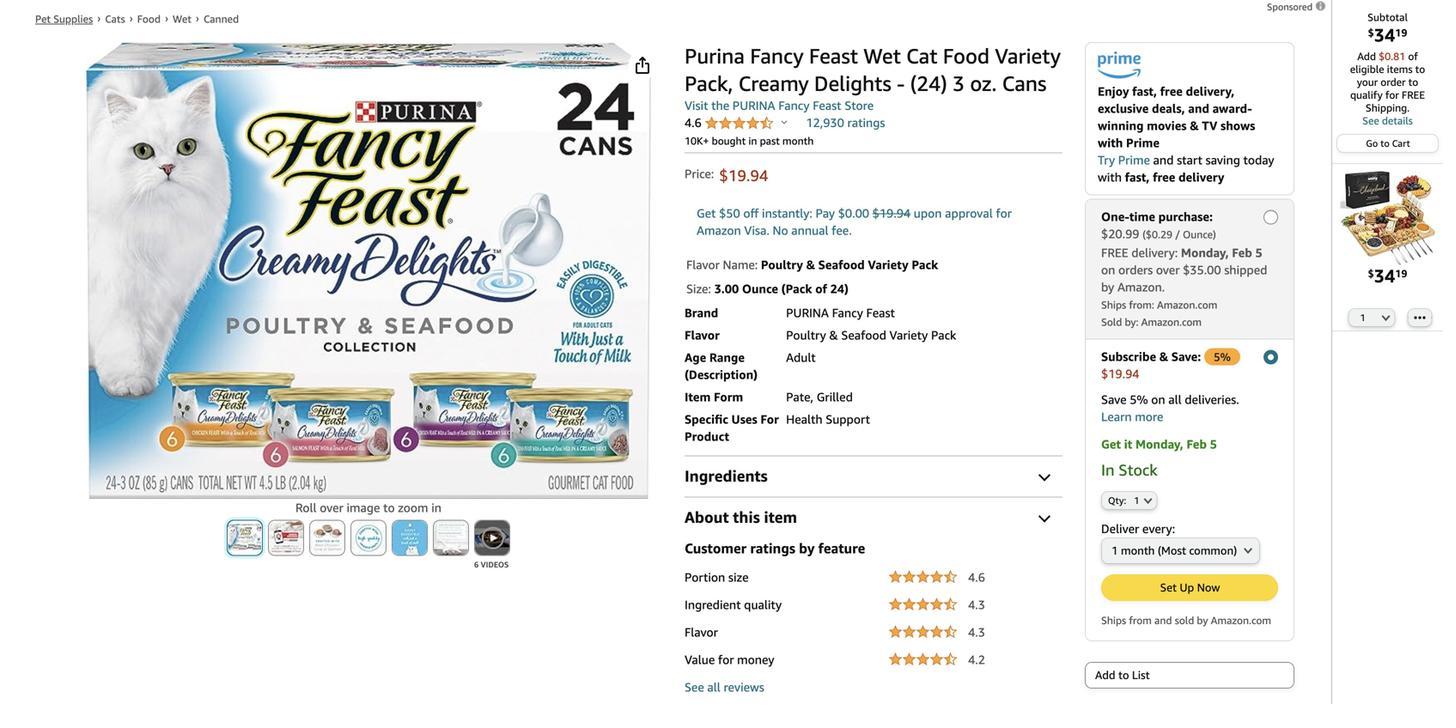 Task type: locate. For each thing, give the bounding box(es) containing it.
flavor up size:
[[686, 258, 720, 272]]

1 vertical spatial 34
[[1374, 265, 1395, 287]]

visit the purina fancy feast store link
[[685, 98, 874, 113]]

1 vertical spatial get
[[1101, 437, 1121, 451]]

deliveries.
[[1185, 392, 1239, 407]]

of up items
[[1408, 50, 1418, 62]]

free inside enjoy fast, free delivery, exclusive deals, and award- winning movies & tv shows with prime try prime
[[1160, 84, 1183, 98]]

purina down (pack
[[786, 306, 829, 320]]

0 horizontal spatial get
[[697, 206, 716, 220]]

1 horizontal spatial all
[[1169, 392, 1182, 407]]

19 down smirly charcuterie boards gift set: charcuterie board set, bamboo cheese board set - unique valentines day gifts for her - house warming gifts new home, wedding gifts for couple, bridal shower gift image
[[1395, 268, 1407, 280]]

section expand image left in on the right bottom of the page
[[1039, 469, 1051, 482]]

purina fancy feast wet cat food variety pack, creamy delights - (24) 3 oz. cans visit the purina fancy feast store
[[685, 43, 1061, 113]]

amazon.com down $35.00
[[1157, 299, 1218, 311]]

dropdown image
[[1382, 315, 1390, 321]]

subscribe & save:
[[1101, 349, 1204, 364]]

2 section expand image from the top
[[1039, 511, 1051, 523]]

fancy up creamy
[[750, 43, 804, 68]]

ships from and sold by amazon.com
[[1101, 614, 1271, 627]]

section expand image inside ingredients dropdown button
[[1039, 469, 1051, 482]]

over inside one-time purchase: $20.99 ( $0.29 / ounce) free delivery: monday, feb 5 on orders over $35.00 shipped by amazon. ships from: amazon.com sold by: amazon.com
[[1156, 263, 1180, 277]]

from
[[1129, 614, 1152, 627]]

details
[[1382, 115, 1413, 127]]

purina up 4.6 button
[[733, 98, 775, 113]]

0 vertical spatial ships
[[1101, 299, 1126, 311]]

1 vertical spatial poultry
[[786, 328, 826, 342]]

see down 'value'
[[685, 680, 704, 695]]

of left 24)
[[815, 282, 827, 296]]

free
[[1402, 89, 1425, 101], [1101, 246, 1129, 260]]

2 horizontal spatial 1
[[1360, 312, 1366, 324]]

food inside "purina fancy feast wet cat food variety pack, creamy delights - (24) 3 oz. cans visit the purina fancy feast store"
[[943, 43, 990, 68]]

0 horizontal spatial 1
[[1112, 544, 1118, 557]]

ratings down 'store'
[[847, 116, 885, 130]]

0 vertical spatial free
[[1402, 89, 1425, 101]]

free up deals,
[[1160, 84, 1183, 98]]

for right 'value'
[[718, 653, 734, 667]]

0 horizontal spatial 4.6
[[685, 116, 705, 130]]

1 vertical spatial ships
[[1101, 614, 1126, 627]]

1 vertical spatial over
[[320, 501, 343, 515]]

cat
[[906, 43, 938, 68]]

monday, right it
[[1136, 437, 1184, 451]]

on inside the save 5% on all deliveries. learn more
[[1151, 392, 1165, 407]]

0 vertical spatial and
[[1188, 101, 1210, 115]]

saving
[[1206, 153, 1240, 167]]

in right zoom
[[431, 501, 442, 515]]

0 vertical spatial poultry
[[761, 258, 803, 272]]

radio active image
[[1264, 350, 1278, 365]]

0 horizontal spatial purina
[[733, 98, 775, 113]]

section expand image for about this item
[[1039, 511, 1051, 523]]

12,930
[[806, 116, 844, 130]]

for inside upon approval for amazon visa. no annual fee.
[[996, 206, 1012, 220]]

0 vertical spatial free
[[1160, 84, 1183, 98]]

1 vertical spatial all
[[707, 680, 721, 695]]

$19.94 down subscribe
[[1101, 367, 1140, 381]]

2 with from the top
[[1098, 170, 1122, 184]]

fancy down 24)
[[832, 306, 863, 320]]

1 with from the top
[[1098, 136, 1123, 150]]

1 vertical spatial $
[[1368, 268, 1374, 280]]

cart
[[1392, 138, 1410, 149]]

1 vertical spatial 19
[[1395, 268, 1407, 280]]

1 vertical spatial section expand image
[[1039, 511, 1051, 523]]

4.6 down visit at left
[[685, 116, 705, 130]]

item form
[[685, 390, 743, 404]]

2 vertical spatial fancy
[[832, 306, 863, 320]]

5%
[[1214, 350, 1231, 364], [1130, 392, 1148, 407]]

food for ›
[[137, 13, 161, 25]]

by right sold
[[1197, 614, 1208, 627]]

pay
[[816, 206, 835, 220]]

by left feature
[[799, 540, 815, 557]]

all inside the save 5% on all deliveries. learn more
[[1169, 392, 1182, 407]]

wet inside the pet supplies › cats › food › wet › canned
[[173, 13, 191, 25]]

and inside and start saving today with
[[1153, 153, 1174, 167]]

and up fast, free delivery
[[1153, 153, 1174, 167]]

2 vertical spatial feast
[[866, 306, 895, 320]]

feb down the save 5% on all deliveries. learn more
[[1187, 437, 1207, 451]]

wet inside "purina fancy feast wet cat food variety pack, creamy delights - (24) 3 oz. cans visit the purina fancy feast store"
[[864, 43, 901, 68]]

radio inactive image
[[1264, 210, 1278, 224]]

get up amazon
[[697, 206, 716, 220]]

by inside one-time purchase: $20.99 ( $0.29 / ounce) free delivery: monday, feb 5 on orders over $35.00 shipped by amazon. ships from: amazon.com sold by: amazon.com
[[1101, 280, 1114, 294]]

leave feedback on sponsored ad element
[[1267, 1, 1327, 12]]

12,930 ratings link
[[806, 116, 885, 130]]

$ inside "subtotal $ 34 19"
[[1368, 27, 1374, 39]]

for down order
[[1386, 89, 1399, 101]]

wet right food link
[[173, 13, 191, 25]]

poultry
[[761, 258, 803, 272], [786, 328, 826, 342]]

2 34 from the top
[[1374, 265, 1395, 287]]

variety down upon approval for amazon visa. no annual fee. at the top of page
[[868, 258, 909, 272]]

1 vertical spatial on
[[1151, 392, 1165, 407]]

1 vertical spatial variety
[[868, 258, 909, 272]]

1 horizontal spatial 1
[[1134, 495, 1140, 506]]

1 vertical spatial food
[[943, 43, 990, 68]]

roll over image to zoom in
[[296, 501, 442, 515]]

from:
[[1129, 299, 1155, 311]]

19 inside "subtotal $ 34 19"
[[1395, 27, 1407, 39]]

food up 3
[[943, 43, 990, 68]]

dropdown image
[[1144, 497, 1153, 504], [1244, 547, 1253, 554]]

1 left dropdown icon
[[1360, 312, 1366, 324]]

2 horizontal spatial for
[[1386, 89, 1399, 101]]

fast, down try prime link
[[1125, 170, 1150, 184]]

ratings down item
[[750, 540, 796, 557]]

month down the popover image
[[783, 135, 814, 147]]

see details link
[[1341, 114, 1435, 127]]

4.3 for flavor
[[968, 625, 985, 640]]

4.3 for ingredient quality
[[968, 598, 985, 612]]

ratings for customer
[[750, 540, 796, 557]]

and left sold
[[1155, 614, 1172, 627]]

seafood up 24)
[[818, 258, 865, 272]]

over
[[1156, 263, 1180, 277], [320, 501, 343, 515]]

ounce)
[[1183, 228, 1216, 240]]

19 inside $ 34 19
[[1395, 268, 1407, 280]]

free down the $20.99
[[1101, 246, 1129, 260]]

feast up 12,930
[[813, 98, 842, 113]]

34
[[1374, 24, 1395, 46], [1374, 265, 1395, 287]]

› left wet link
[[165, 12, 168, 24]]

0 vertical spatial 4.6
[[685, 116, 705, 130]]

for right approval
[[996, 206, 1012, 220]]

1 section expand image from the top
[[1039, 469, 1051, 482]]

with inside and start saving today with
[[1098, 170, 1122, 184]]

purina
[[733, 98, 775, 113], [786, 306, 829, 320]]

feast up the "poultry & seafood variety pack"
[[866, 306, 895, 320]]

ships up sold
[[1101, 299, 1126, 311]]

1 19 from the top
[[1395, 27, 1407, 39]]

19 down subtotal
[[1395, 27, 1407, 39]]

0 vertical spatial fancy
[[750, 43, 804, 68]]

1 vertical spatial for
[[996, 206, 1012, 220]]

price: $19.94
[[685, 166, 768, 185]]

1 horizontal spatial 5
[[1256, 246, 1263, 260]]

past
[[760, 135, 780, 147]]

pate,
[[786, 390, 814, 404]]

approval
[[945, 206, 993, 220]]

1 vertical spatial of
[[815, 282, 827, 296]]

videos
[[481, 560, 509, 569]]

shipping.
[[1366, 102, 1410, 114]]

range
[[709, 351, 745, 365]]

canned link
[[204, 13, 239, 25]]

get left it
[[1101, 437, 1121, 451]]

5% right save:
[[1214, 350, 1231, 364]]

5 up shipped
[[1256, 246, 1263, 260]]

2 vertical spatial 1
[[1112, 544, 1118, 557]]

roll
[[296, 501, 317, 515]]

one-
[[1101, 209, 1130, 224]]

None submit
[[228, 521, 262, 555], [269, 521, 303, 555], [310, 521, 344, 555], [351, 521, 386, 555], [393, 521, 427, 555], [434, 521, 468, 555], [475, 521, 509, 555], [228, 521, 262, 555], [269, 521, 303, 555], [310, 521, 344, 555], [351, 521, 386, 555], [393, 521, 427, 555], [434, 521, 468, 555], [475, 521, 509, 555]]

12,930 ratings
[[806, 116, 885, 130]]

1 horizontal spatial free
[[1402, 89, 1425, 101]]

1 vertical spatial 4.3
[[968, 625, 985, 640]]

fancy up the popover image
[[779, 98, 810, 113]]

6 videos
[[474, 560, 509, 569]]

0 horizontal spatial see
[[685, 680, 704, 695]]

0 vertical spatial feb
[[1232, 246, 1252, 260]]

today
[[1244, 153, 1274, 167]]

2 › from the left
[[129, 12, 133, 24]]

time
[[1130, 209, 1155, 224]]

shows
[[1221, 118, 1255, 133]]

$
[[1368, 27, 1374, 39], [1368, 268, 1374, 280]]

0 horizontal spatial for
[[718, 653, 734, 667]]

food inside the pet supplies › cats › food › wet › canned
[[137, 13, 161, 25]]

1 down deliver
[[1112, 544, 1118, 557]]

1 horizontal spatial in
[[749, 135, 757, 147]]

item
[[764, 508, 797, 527]]

0 vertical spatial food
[[137, 13, 161, 25]]

prime up try prime link
[[1126, 136, 1160, 150]]

about this item button
[[685, 507, 1063, 528]]

to right items
[[1415, 63, 1425, 75]]

qty:
[[1108, 495, 1126, 506]]

age range (description)
[[685, 351, 758, 382]]

amazon.com down from:
[[1141, 316, 1202, 328]]

poultry up size: 3.00 ounce (pack of 24)
[[761, 258, 803, 272]]

set up now button
[[1102, 575, 1277, 600]]

1 horizontal spatial over
[[1156, 263, 1180, 277]]

over down delivery: on the top
[[1156, 263, 1180, 277]]

on up learn more link
[[1151, 392, 1165, 407]]

poultry up 'adult'
[[786, 328, 826, 342]]

(description)
[[685, 368, 758, 382]]

all left reviews
[[707, 680, 721, 695]]

pet supplies › cats › food › wet › canned
[[35, 12, 239, 25]]

0 vertical spatial ratings
[[847, 116, 885, 130]]

2 vertical spatial by
[[1197, 614, 1208, 627]]

food left wet link
[[137, 13, 161, 25]]

0 horizontal spatial dropdown image
[[1144, 497, 1153, 504]]

of eligible items to your order to qualify for free shipping.
[[1350, 50, 1425, 114]]

cans
[[1002, 71, 1047, 96]]

0 vertical spatial wet
[[173, 13, 191, 25]]

in left past on the right top
[[749, 135, 757, 147]]

see for see all reviews
[[685, 680, 704, 695]]

2 horizontal spatial $19.94
[[1101, 367, 1140, 381]]

one-time purchase: $20.99 ( $0.29 / ounce) free delivery: monday, feb 5 on orders over $35.00 shipped by amazon. ships from: amazon.com sold by: amazon.com
[[1101, 209, 1267, 328]]

add left list
[[1095, 669, 1116, 682]]

1 vertical spatial wet
[[864, 43, 901, 68]]

over right "roll"
[[320, 501, 343, 515]]

› right 'cats'
[[129, 12, 133, 24]]

0 vertical spatial 5
[[1256, 246, 1263, 260]]

free down order
[[1402, 89, 1425, 101]]

bought
[[712, 135, 746, 147]]

free left 'delivery'
[[1153, 170, 1176, 184]]

4.6 up 4.2
[[968, 570, 985, 585]]

smirly charcuterie boards gift set: charcuterie board set, bamboo cheese board set - unique valentines day gifts for her - house warming gifts new home, wedding gifts for couple, bridal shower gift image
[[1341, 171, 1435, 265]]

variety up cans
[[995, 43, 1061, 68]]

$19.94 left upon
[[873, 206, 911, 220]]

0 vertical spatial prime
[[1126, 136, 1160, 150]]

monday, inside one-time purchase: $20.99 ( $0.29 / ounce) free delivery: monday, feb 5 on orders over $35.00 shipped by amazon. ships from: amazon.com sold by: amazon.com
[[1181, 246, 1229, 260]]

1 horizontal spatial on
[[1151, 392, 1165, 407]]

2 $ from the top
[[1368, 268, 1374, 280]]

34 inside "subtotal $ 34 19"
[[1374, 24, 1395, 46]]

$19.94 down 10k+ bought in past month
[[719, 166, 768, 185]]

19
[[1395, 27, 1407, 39], [1395, 268, 1407, 280]]

0 horizontal spatial free
[[1101, 246, 1129, 260]]

see details
[[1363, 115, 1413, 127]]

feb up shipped
[[1232, 246, 1252, 260]]

3.00
[[714, 282, 739, 296]]

section expand image for ingredients
[[1039, 469, 1051, 482]]

section expand image
[[1039, 469, 1051, 482], [1039, 511, 1051, 523]]

1 horizontal spatial for
[[996, 206, 1012, 220]]

1 vertical spatial seafood
[[841, 328, 886, 342]]

0 vertical spatial dropdown image
[[1144, 497, 1153, 504]]

with up try
[[1098, 136, 1123, 150]]

get it monday, feb 5
[[1101, 437, 1217, 451]]

0 vertical spatial 34
[[1374, 24, 1395, 46]]

for inside of eligible items to your order to qualify for free shipping.
[[1386, 89, 1399, 101]]

feb inside one-time purchase: $20.99 ( $0.29 / ounce) free delivery: monday, feb 5 on orders over $35.00 shipped by amazon. ships from: amazon.com sold by: amazon.com
[[1232, 246, 1252, 260]]

34 down subtotal
[[1374, 24, 1395, 46]]

1 vertical spatial feast
[[813, 98, 842, 113]]

add inside "radio"
[[1095, 669, 1116, 682]]

on left 'orders'
[[1101, 263, 1115, 277]]

variety down purina fancy feast
[[890, 328, 928, 342]]

wet up -
[[864, 43, 901, 68]]

visit
[[685, 98, 708, 113]]

add up eligible
[[1358, 50, 1376, 62]]

see all reviews
[[685, 680, 764, 695]]

save 5% on all deliveries. learn more
[[1101, 392, 1239, 424]]

(
[[1143, 228, 1146, 240]]

& left save:
[[1160, 349, 1168, 364]]

and up tv
[[1188, 101, 1210, 115]]

&
[[1190, 118, 1199, 133], [806, 258, 815, 272], [829, 328, 838, 342], [1160, 349, 1168, 364]]

dropdown image right qty: 1
[[1144, 497, 1153, 504]]

monday, up $35.00
[[1181, 246, 1229, 260]]

pack
[[912, 258, 938, 272], [931, 328, 957, 342]]

2 4.3 from the top
[[968, 625, 985, 640]]

with down try
[[1098, 170, 1122, 184]]

0 vertical spatial variety
[[995, 43, 1061, 68]]

1 ships from the top
[[1101, 299, 1126, 311]]

1 horizontal spatial wet
[[864, 43, 901, 68]]

1 vertical spatial 5%
[[1130, 392, 1148, 407]]

0 vertical spatial 1
[[1360, 312, 1366, 324]]

delivery
[[1179, 170, 1225, 184]]

shipped
[[1224, 263, 1267, 277]]

variety inside "purina fancy feast wet cat food variety pack, creamy delights - (24) 3 oz. cans visit the purina fancy feast store"
[[995, 43, 1061, 68]]

purina
[[685, 43, 745, 68]]

winning
[[1098, 118, 1144, 133]]

add
[[1358, 50, 1376, 62], [1095, 669, 1116, 682]]

1 $ from the top
[[1368, 27, 1374, 39]]

1 horizontal spatial purina
[[786, 306, 829, 320]]

$ down smirly charcuterie boards gift set: charcuterie board set, bamboo cheese board set - unique valentines day gifts for her - house warming gifts new home, wedding gifts for couple, bridal shower gift image
[[1368, 268, 1374, 280]]

on
[[1101, 263, 1115, 277], [1151, 392, 1165, 407]]

ingredient
[[685, 598, 741, 612]]

dropdown image right common)
[[1244, 547, 1253, 554]]

1 vertical spatial purina
[[786, 306, 829, 320]]

sold
[[1101, 316, 1122, 328]]

visa.
[[744, 223, 770, 238]]

34 up dropdown icon
[[1374, 265, 1395, 287]]

now
[[1197, 581, 1220, 594]]

2 vertical spatial for
[[718, 653, 734, 667]]

1 horizontal spatial ratings
[[847, 116, 885, 130]]

5 inside one-time purchase: $20.99 ( $0.29 / ounce) free delivery: monday, feb 5 on orders over $35.00 shipped by amazon. ships from: amazon.com sold by: amazon.com
[[1256, 246, 1263, 260]]

0 vertical spatial month
[[783, 135, 814, 147]]

0 vertical spatial all
[[1169, 392, 1182, 407]]

start
[[1177, 153, 1203, 167]]

1 horizontal spatial by
[[1101, 280, 1114, 294]]

1 vertical spatial dropdown image
[[1244, 547, 1253, 554]]

of inside of eligible items to your order to qualify for free shipping.
[[1408, 50, 1418, 62]]

in
[[1101, 461, 1115, 479]]

1 vertical spatial month
[[1121, 544, 1155, 557]]

1 vertical spatial and
[[1153, 153, 1174, 167]]

› left 'cats'
[[97, 12, 101, 24]]

prime right try
[[1118, 153, 1150, 167]]

1 vertical spatial free
[[1101, 246, 1129, 260]]

0 horizontal spatial $19.94
[[719, 166, 768, 185]]

2 vertical spatial and
[[1155, 614, 1172, 627]]

seafood
[[818, 258, 865, 272], [841, 328, 886, 342]]

image
[[347, 501, 380, 515]]

$50
[[719, 206, 740, 220]]

flavor up 'value'
[[685, 625, 718, 640]]

deals,
[[1152, 101, 1185, 115]]

amazon.com down now
[[1211, 614, 1271, 627]]

› right wet link
[[196, 12, 199, 24]]

2 19 from the top
[[1395, 268, 1407, 280]]

1 vertical spatial $19.94
[[873, 206, 911, 220]]

5 down deliveries.
[[1210, 437, 1217, 451]]

for
[[1386, 89, 1399, 101], [996, 206, 1012, 220], [718, 653, 734, 667]]

0 vertical spatial 4.3
[[968, 598, 985, 612]]

5% up learn more
[[1130, 392, 1148, 407]]

$ down subtotal
[[1368, 27, 1374, 39]]

seafood down purina fancy feast
[[841, 328, 886, 342]]

5
[[1256, 246, 1263, 260], [1210, 437, 1217, 451]]

1 for 1 month (most common)
[[1112, 544, 1118, 557]]

fast, up the "exclusive"
[[1132, 84, 1157, 98]]

ratings for 12,930
[[847, 116, 885, 130]]

to left list
[[1119, 669, 1129, 682]]

month down deliver every:
[[1121, 544, 1155, 557]]

2 vertical spatial amazon.com
[[1211, 614, 1271, 627]]

1
[[1360, 312, 1366, 324], [1134, 495, 1140, 506], [1112, 544, 1118, 557]]

section expand image inside about this item dropdown button
[[1039, 511, 1051, 523]]

see down "shipping."
[[1363, 115, 1379, 127]]

1 4.3 from the top
[[968, 598, 985, 612]]

& inside enjoy fast, free delivery, exclusive deals, and award- winning movies & tv shows with prime try prime
[[1190, 118, 1199, 133]]

0 vertical spatial 5%
[[1214, 350, 1231, 364]]

1 right 'qty:'
[[1134, 495, 1140, 506]]

all left deliveries.
[[1169, 392, 1182, 407]]

0 vertical spatial flavor
[[686, 258, 720, 272]]

fancy
[[750, 43, 804, 68], [779, 98, 810, 113], [832, 306, 863, 320]]

1 horizontal spatial see
[[1363, 115, 1379, 127]]

feast up delights
[[809, 43, 858, 68]]

0 horizontal spatial add
[[1095, 669, 1116, 682]]

$35.00
[[1183, 263, 1221, 277]]

1 horizontal spatial dropdown image
[[1244, 547, 1253, 554]]

common)
[[1189, 544, 1237, 557]]

1 vertical spatial pack
[[931, 328, 957, 342]]

with inside enjoy fast, free delivery, exclusive deals, and award- winning movies & tv shows with prime try prime
[[1098, 136, 1123, 150]]

4.3
[[968, 598, 985, 612], [968, 625, 985, 640]]

feast for purina
[[809, 43, 858, 68]]

1 vertical spatial in
[[431, 501, 442, 515]]

& left tv
[[1190, 118, 1199, 133]]

1 vertical spatial by
[[799, 540, 815, 557]]

1 34 from the top
[[1374, 24, 1395, 46]]

ships left from
[[1101, 614, 1126, 627]]

1 vertical spatial with
[[1098, 170, 1122, 184]]



Task type: vqa. For each thing, say whether or not it's contained in the screenshot.
first 34 from the bottom of the page
yes



Task type: describe. For each thing, give the bounding box(es) containing it.
off
[[743, 206, 759, 220]]

reviews
[[724, 680, 764, 695]]

add to list link
[[1086, 663, 1294, 688]]

to down items
[[1409, 76, 1419, 88]]

pate, grilled
[[786, 390, 853, 404]]

uses
[[732, 412, 757, 427]]

sponsored
[[1267, 1, 1315, 12]]

1 vertical spatial fast,
[[1125, 170, 1150, 184]]

for
[[761, 412, 779, 427]]

up
[[1180, 581, 1194, 594]]

grilled
[[817, 390, 853, 404]]

4.6 inside button
[[685, 116, 705, 130]]

orders
[[1119, 263, 1153, 277]]

portion size
[[685, 570, 749, 585]]

0 horizontal spatial feb
[[1187, 437, 1207, 451]]

ounce
[[742, 282, 778, 296]]

subtotal
[[1368, 11, 1408, 23]]

and inside enjoy fast, free delivery, exclusive deals, and award- winning movies & tv shows with prime try prime
[[1188, 101, 1210, 115]]

1 vertical spatial fancy
[[779, 98, 810, 113]]

1 horizontal spatial month
[[1121, 544, 1155, 557]]

(pack
[[781, 282, 812, 296]]

0 vertical spatial amazon.com
[[1157, 299, 1218, 311]]

$ inside $ 34 19
[[1368, 268, 1374, 280]]

0 vertical spatial $19.94
[[719, 166, 768, 185]]

food for cat
[[943, 43, 990, 68]]

flavor name: poultry & seafood variety pack
[[686, 258, 938, 272]]

2 horizontal spatial by
[[1197, 614, 1208, 627]]

pack,
[[685, 71, 733, 96]]

6
[[474, 560, 479, 569]]

0 horizontal spatial 5
[[1210, 437, 1217, 451]]

and start saving today with
[[1098, 153, 1274, 184]]

2 ships from the top
[[1101, 614, 1126, 627]]

it
[[1124, 437, 1133, 451]]

ingredients
[[685, 467, 768, 485]]

3
[[953, 71, 965, 96]]

pet supplies link
[[35, 13, 93, 25]]

4.2
[[968, 653, 985, 667]]

adult
[[786, 351, 816, 365]]

add for add to list
[[1095, 669, 1116, 682]]

free inside of eligible items to your order to qualify for free shipping.
[[1402, 89, 1425, 101]]

add to list
[[1095, 669, 1150, 682]]

canned
[[204, 13, 239, 25]]

5% inside the save 5% on all deliveries. learn more
[[1130, 392, 1148, 407]]

size
[[728, 570, 749, 585]]

cats
[[105, 13, 125, 25]]

3 › from the left
[[165, 12, 168, 24]]

brand
[[685, 306, 718, 320]]

0 horizontal spatial of
[[815, 282, 827, 296]]

get $50 off instantly: pay $0.00 $19.94
[[697, 206, 911, 220]]

0 horizontal spatial over
[[320, 501, 343, 515]]

movies
[[1147, 118, 1187, 133]]

Add to List radio
[[1085, 662, 1295, 689]]

0 vertical spatial seafood
[[818, 258, 865, 272]]

enjoy
[[1098, 84, 1129, 98]]

1 vertical spatial 1
[[1134, 495, 1140, 506]]

$20.99
[[1101, 227, 1140, 241]]

/
[[1175, 228, 1180, 240]]

to right go
[[1381, 138, 1390, 149]]

no
[[773, 223, 788, 238]]

award-
[[1213, 101, 1252, 115]]

on inside one-time purchase: $20.99 ( $0.29 / ounce) free delivery: monday, feb 5 on orders over $35.00 shipped by amazon. ships from: amazon.com sold by: amazon.com
[[1101, 263, 1115, 277]]

cats link
[[105, 13, 125, 25]]

see for see details
[[1363, 115, 1379, 127]]

to inside "radio"
[[1119, 669, 1129, 682]]

every:
[[1143, 522, 1175, 536]]

1 vertical spatial monday,
[[1136, 437, 1184, 451]]

2 vertical spatial variety
[[890, 328, 928, 342]]

ingredients button
[[685, 466, 1063, 487]]

value
[[685, 653, 715, 667]]

& up (pack
[[806, 258, 815, 272]]

store
[[845, 98, 874, 113]]

feature
[[818, 540, 865, 557]]

health
[[786, 412, 823, 427]]

1 vertical spatial flavor
[[685, 328, 720, 342]]

2 vertical spatial flavor
[[685, 625, 718, 640]]

tv
[[1202, 118, 1218, 133]]

4 › from the left
[[196, 12, 199, 24]]

feast for purina
[[866, 306, 895, 320]]

get for get it monday, feb 5
[[1101, 437, 1121, 451]]

age
[[685, 351, 706, 365]]

customer ratings by feature
[[685, 540, 865, 557]]

0 horizontal spatial in
[[431, 501, 442, 515]]

0 vertical spatial pack
[[912, 258, 938, 272]]

in stock
[[1101, 461, 1158, 479]]

purina fancy feast wet cat food variety pack, creamy delights - (24) 3 oz. cans image
[[86, 42, 651, 499]]

order
[[1381, 76, 1406, 88]]

about this item
[[685, 508, 797, 527]]

save
[[1101, 392, 1127, 407]]

0 horizontal spatial all
[[707, 680, 721, 695]]

enjoy fast, free delivery, exclusive deals, and award- winning movies & tv shows with prime try prime
[[1098, 84, 1255, 167]]

deliver every:
[[1101, 522, 1175, 536]]

fast, inside enjoy fast, free delivery, exclusive deals, and award- winning movies & tv shows with prime try prime
[[1132, 84, 1157, 98]]

items
[[1387, 63, 1413, 75]]

learn more
[[1101, 410, 1164, 424]]

sold
[[1175, 614, 1194, 627]]

name:
[[723, 258, 758, 272]]

sponsored link
[[1267, 0, 1327, 15]]

oz.
[[970, 71, 997, 96]]

save:
[[1172, 349, 1201, 364]]

the
[[711, 98, 729, 113]]

1 vertical spatial 4.6
[[968, 570, 985, 585]]

fancy for purina
[[750, 43, 804, 68]]

exclusive
[[1098, 101, 1149, 115]]

to left zoom
[[383, 501, 395, 515]]

price:
[[685, 167, 714, 181]]

your
[[1357, 76, 1378, 88]]

set up now
[[1160, 581, 1220, 594]]

portion
[[685, 570, 725, 585]]

1 › from the left
[[97, 12, 101, 24]]

set
[[1160, 581, 1177, 594]]

deliver
[[1101, 522, 1139, 536]]

1 vertical spatial amazon.com
[[1141, 316, 1202, 328]]

& down purina fancy feast
[[829, 328, 838, 342]]

creamy
[[739, 71, 809, 96]]

$0.29
[[1146, 228, 1173, 240]]

popover image
[[781, 120, 787, 124]]

stock
[[1119, 461, 1158, 479]]

free inside one-time purchase: $20.99 ( $0.29 / ounce) free delivery: monday, feb 5 on orders over $35.00 shipped by amazon. ships from: amazon.com sold by: amazon.com
[[1101, 246, 1129, 260]]

amazon prime logo image
[[1098, 52, 1141, 83]]

1 vertical spatial prime
[[1118, 153, 1150, 167]]

ships inside one-time purchase: $20.99 ( $0.29 / ounce) free delivery: monday, feb 5 on orders over $35.00 shipped by amazon. ships from: amazon.com sold by: amazon.com
[[1101, 299, 1126, 311]]

by:
[[1125, 316, 1139, 328]]

specific
[[685, 412, 728, 427]]

1 for 1
[[1360, 312, 1366, 324]]

pet
[[35, 13, 51, 25]]

1 vertical spatial free
[[1153, 170, 1176, 184]]

go to cart link
[[1338, 135, 1438, 152]]

size: 3.00 ounce (pack of 24)
[[686, 282, 849, 296]]

fancy for purina
[[832, 306, 863, 320]]

-
[[897, 71, 905, 96]]

get for get $50 off instantly: pay $0.00 $19.94
[[697, 206, 716, 220]]

amazon.
[[1118, 280, 1165, 294]]

subtotal $ 34 19
[[1368, 11, 1408, 46]]

2 vertical spatial $19.94
[[1101, 367, 1140, 381]]

go to cart
[[1366, 138, 1410, 149]]

1 horizontal spatial 5%
[[1214, 350, 1231, 364]]

purina inside "purina fancy feast wet cat food variety pack, creamy delights - (24) 3 oz. cans visit the purina fancy feast store"
[[733, 98, 775, 113]]

$0.00
[[838, 206, 869, 220]]

0 vertical spatial in
[[749, 135, 757, 147]]

0 horizontal spatial by
[[799, 540, 815, 557]]

add for add $0.81
[[1358, 50, 1376, 62]]



